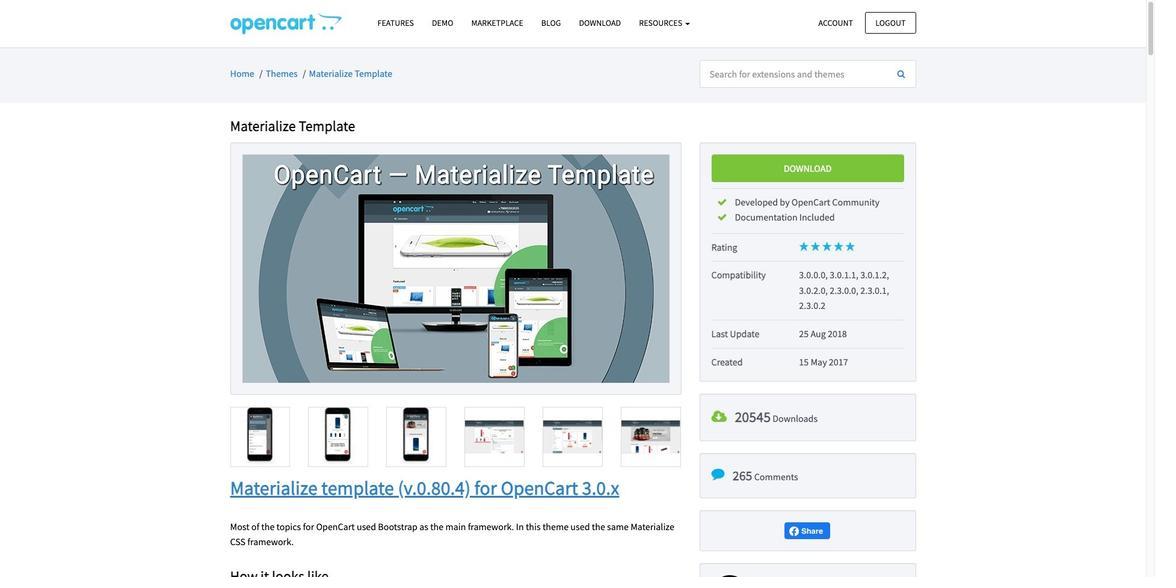 Task type: locate. For each thing, give the bounding box(es) containing it.
3 star light image from the left
[[834, 242, 844, 251]]

star light image
[[823, 242, 832, 251]]

4 star light image from the left
[[846, 242, 856, 251]]

1 star light image from the left
[[800, 242, 809, 251]]

cloud download image
[[712, 410, 727, 425]]

star light image
[[800, 242, 809, 251], [811, 242, 821, 251], [834, 242, 844, 251], [846, 242, 856, 251]]

search image
[[898, 70, 906, 78]]

Search for extensions and themes text field
[[700, 60, 888, 88]]

2 star light image from the left
[[811, 242, 821, 251]]



Task type: describe. For each thing, give the bounding box(es) containing it.
materialize template image
[[242, 155, 670, 383]]

opencart - materialize template image
[[230, 13, 342, 34]]

comment image
[[712, 468, 725, 481]]



Task type: vqa. For each thing, say whether or not it's contained in the screenshot.
fourth star light image from the left
yes



